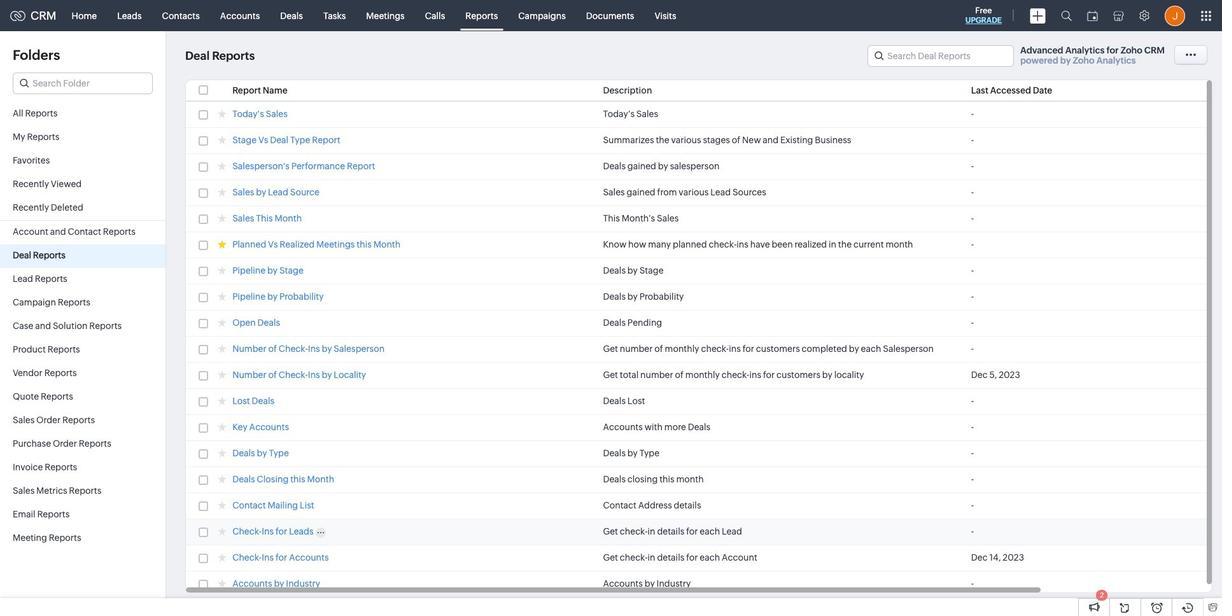 Task type: describe. For each thing, give the bounding box(es) containing it.
logo image
[[10, 11, 25, 21]]

create menu element
[[1022, 0, 1053, 31]]

Search Folder text field
[[13, 73, 152, 94]]

calendar image
[[1087, 11, 1098, 21]]



Task type: locate. For each thing, give the bounding box(es) containing it.
search image
[[1061, 10, 1072, 21]]

search element
[[1053, 0, 1080, 31]]

profile image
[[1165, 5, 1185, 26]]

Search Deal Reports text field
[[868, 46, 1013, 66]]

profile element
[[1157, 0, 1193, 31]]

create menu image
[[1030, 8, 1046, 23]]



Task type: vqa. For each thing, say whether or not it's contained in the screenshot.
text field
no



